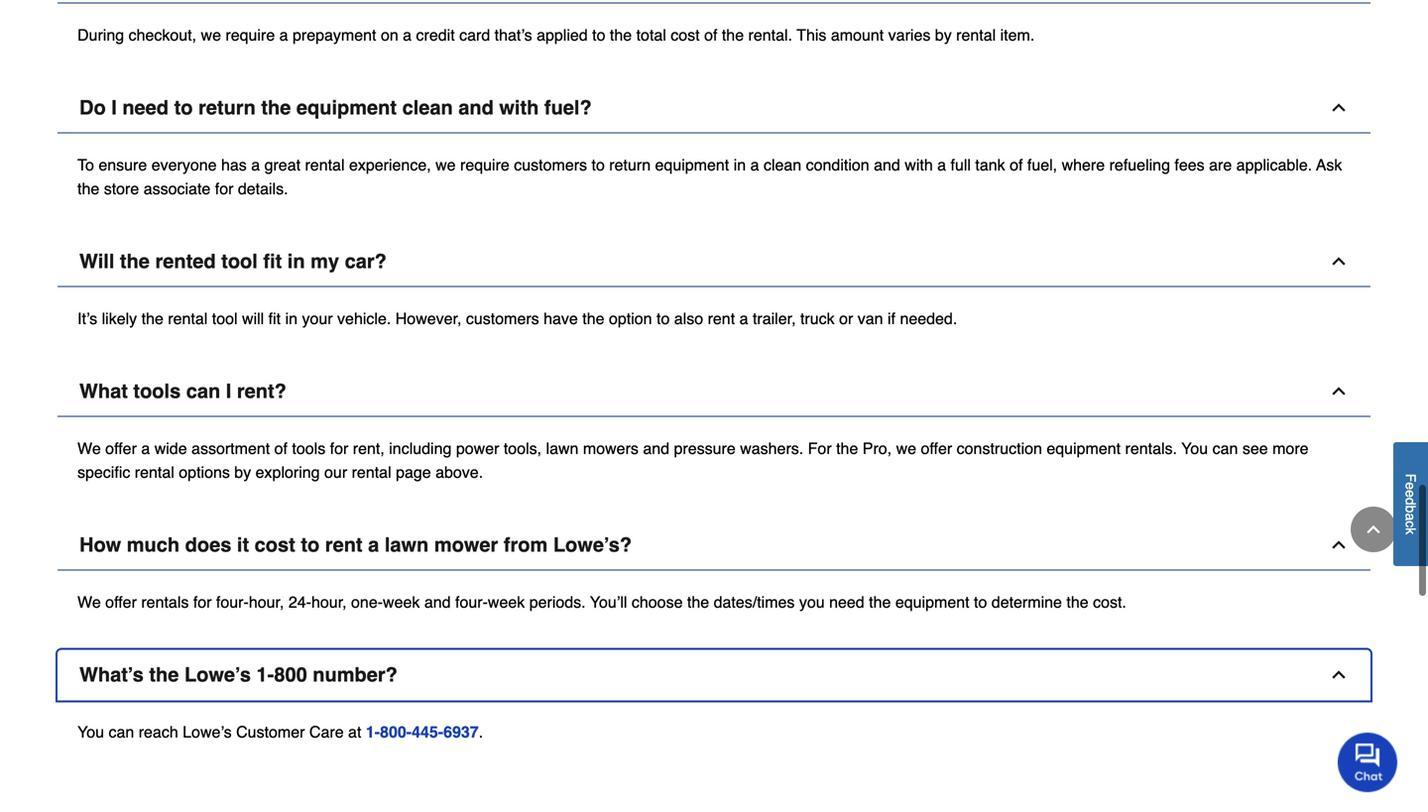 Task type: vqa. For each thing, say whether or not it's contained in the screenshot.
the bottom 'Lowe's'
yes



Task type: describe. For each thing, give the bounding box(es) containing it.
a left full
[[938, 156, 946, 174]]

item.
[[1001, 26, 1035, 44]]

i inside what tools can i rent? button
[[226, 380, 231, 403]]

do
[[79, 96, 106, 119]]

i inside do i need to return the equipment clean and with fuel? 'button'
[[111, 96, 117, 119]]

experience,
[[349, 156, 431, 174]]

will the rented tool fit in my car? button
[[58, 237, 1371, 287]]

see
[[1243, 440, 1268, 458]]

with inside to ensure everyone has a great rental experience, we require customers to return equipment in a clean condition and with a full tank of fuel, where refueling fees are applicable. ask the store associate for details.
[[905, 156, 933, 174]]

the left total
[[610, 26, 632, 44]]

fit inside "button"
[[263, 250, 282, 273]]

tools inside button
[[133, 380, 181, 403]]

a down do i need to return the equipment clean and with fuel? 'button'
[[751, 156, 759, 174]]

b
[[1403, 505, 1419, 513]]

2 e from the top
[[1403, 490, 1419, 498]]

where
[[1062, 156, 1105, 174]]

pro,
[[863, 440, 892, 458]]

1 vertical spatial lowe's
[[183, 723, 232, 742]]

rental.
[[749, 26, 793, 44]]

mower
[[434, 534, 498, 557]]

great
[[264, 156, 301, 174]]

mowers
[[583, 440, 639, 458]]

construction
[[957, 440, 1043, 458]]

associate
[[144, 180, 211, 198]]

applied
[[537, 26, 588, 44]]

amount
[[831, 26, 884, 44]]

offer right pro,
[[921, 440, 953, 458]]

tools,
[[504, 440, 542, 458]]

equipment inside to ensure everyone has a great rental experience, we require customers to return equipment in a clean condition and with a full tank of fuel, where refueling fees are applicable. ask the store associate for details.
[[655, 156, 729, 174]]

do i need to return the equipment clean and with fuel? button
[[58, 83, 1371, 134]]

you
[[799, 593, 825, 612]]

above.
[[436, 463, 483, 482]]

this
[[797, 26, 827, 44]]

the up great
[[261, 96, 291, 119]]

details.
[[238, 180, 288, 198]]

1 vertical spatial customers
[[466, 310, 539, 328]]

for
[[808, 440, 832, 458]]

power
[[456, 440, 499, 458]]

for inside we offer a wide assortment of tools for rent, including power tools, lawn mowers and pressure washers. for the pro, we offer construction equipment rentals. you can see more specific rental options by exploring our rental page above.
[[330, 440, 349, 458]]

chevron up image inside what tools can i rent? button
[[1329, 382, 1349, 401]]

0 vertical spatial rent
[[708, 310, 735, 328]]

do i need to return the equipment clean and with fuel?
[[79, 96, 592, 119]]

we offer rentals for four-hour, 24-hour, one-week and four-week periods. you'll choose the dates/times you need the equipment to determine the cost.
[[77, 593, 1127, 612]]

rent?
[[237, 380, 287, 403]]

the left rental. at the right top of the page
[[722, 26, 744, 44]]

ask
[[1317, 156, 1343, 174]]

1 four- from the left
[[216, 593, 249, 612]]

however,
[[396, 310, 462, 328]]

scroll to top element
[[1351, 507, 1397, 553]]

you inside we offer a wide assortment of tools for rent, including power tools, lawn mowers and pressure washers. for the pro, we offer construction equipment rentals. you can see more specific rental options by exploring our rental page above.
[[1182, 440, 1208, 458]]

1 week from the left
[[383, 593, 420, 612]]

rent inside button
[[325, 534, 363, 557]]

assortment
[[192, 440, 270, 458]]

the right what's on the left of page
[[149, 664, 179, 687]]

during checkout, we require a prepayment on a credit card that's applied to the total cost of the rental. this amount varies by rental item.
[[77, 26, 1035, 44]]

0 horizontal spatial we
[[201, 26, 221, 44]]

1 e from the top
[[1403, 482, 1419, 490]]

our
[[324, 463, 347, 482]]

it's
[[77, 310, 97, 328]]

k
[[1403, 528, 1419, 535]]

2 vertical spatial for
[[193, 593, 212, 612]]

d
[[1403, 498, 1419, 505]]

offer for what tools can i rent?
[[105, 440, 137, 458]]

washers.
[[740, 440, 804, 458]]

or
[[839, 310, 853, 328]]

the left cost. in the bottom of the page
[[1067, 593, 1089, 612]]

option
[[609, 310, 652, 328]]

cost.
[[1093, 593, 1127, 612]]

we inside to ensure everyone has a great rental experience, we require customers to return equipment in a clean condition and with a full tank of fuel, where refueling fees are applicable. ask the store associate for details.
[[436, 156, 456, 174]]

return inside 'button'
[[198, 96, 256, 119]]

and inside we offer a wide assortment of tools for rent, including power tools, lawn mowers and pressure washers. for the pro, we offer construction equipment rentals. you can see more specific rental options by exploring our rental page above.
[[643, 440, 670, 458]]

clean inside 'button'
[[402, 96, 453, 119]]

will the rented tool fit in my car?
[[79, 250, 387, 273]]

car?
[[345, 250, 387, 273]]

trailer,
[[753, 310, 796, 328]]

ensure
[[99, 156, 147, 174]]

if
[[888, 310, 896, 328]]

fees
[[1175, 156, 1205, 174]]

2 vertical spatial can
[[109, 723, 134, 742]]

800
[[274, 664, 307, 687]]

of inside we offer a wide assortment of tools for rent, including power tools, lawn mowers and pressure washers. for the pro, we offer construction equipment rentals. you can see more specific rental options by exploring our rental page above.
[[274, 440, 288, 458]]

1 hour, from the left
[[249, 593, 284, 612]]

f e e d b a c k button
[[1394, 442, 1429, 566]]

your
[[302, 310, 333, 328]]

checkout,
[[129, 26, 196, 44]]

how much does it cost to rent a lawn mower from lowe's?
[[79, 534, 632, 557]]

much
[[127, 534, 180, 557]]

tool inside will the rented tool fit in my car? "button"
[[221, 250, 258, 273]]

including
[[389, 440, 452, 458]]

lowe's?
[[553, 534, 632, 557]]

need inside 'button'
[[122, 96, 169, 119]]

everyone
[[151, 156, 217, 174]]

at
[[348, 723, 361, 742]]

during
[[77, 26, 124, 44]]

rental left the item.
[[956, 26, 996, 44]]

0 vertical spatial by
[[935, 26, 952, 44]]

it
[[237, 534, 249, 557]]

rentals
[[141, 593, 189, 612]]

800-
[[380, 723, 412, 742]]

the right have
[[583, 310, 605, 328]]

1 vertical spatial fit
[[269, 310, 281, 328]]

how
[[79, 534, 121, 557]]

can inside button
[[186, 380, 220, 403]]

rented
[[155, 250, 216, 273]]

to left also at the left top of the page
[[657, 310, 670, 328]]

.
[[479, 723, 483, 742]]

a left trailer,
[[740, 310, 748, 328]]

clean inside to ensure everyone has a great rental experience, we require customers to return equipment in a clean condition and with a full tank of fuel, where refueling fees are applicable. ask the store associate for details.
[[764, 156, 802, 174]]

1 vertical spatial 1-
[[366, 723, 380, 742]]

fuel,
[[1028, 156, 1058, 174]]

for inside to ensure everyone has a great rental experience, we require customers to return equipment in a clean condition and with a full tank of fuel, where refueling fees are applicable. ask the store associate for details.
[[215, 180, 234, 198]]

2 four- from the left
[[455, 593, 488, 612]]

a inside we offer a wide assortment of tools for rent, including power tools, lawn mowers and pressure washers. for the pro, we offer construction equipment rentals. you can see more specific rental options by exploring our rental page above.
[[141, 440, 150, 458]]

rental down rent,
[[352, 463, 391, 482]]

rental down "rented"
[[168, 310, 208, 328]]

a right has
[[251, 156, 260, 174]]

what's
[[79, 664, 144, 687]]

24-
[[289, 593, 311, 612]]

1 vertical spatial need
[[829, 593, 865, 612]]

number?
[[313, 664, 398, 687]]

require inside to ensure everyone has a great rental experience, we require customers to return equipment in a clean condition and with a full tank of fuel, where refueling fees are applicable. ask the store associate for details.
[[460, 156, 510, 174]]

store
[[104, 180, 139, 198]]

customer
[[236, 723, 305, 742]]

we for what tools can i rent?
[[77, 440, 101, 458]]



Task type: locate. For each thing, give the bounding box(es) containing it.
specific
[[77, 463, 130, 482]]

what's the lowe's 1-800 number? button
[[58, 650, 1371, 701]]

customers down fuel?
[[514, 156, 587, 174]]

0 horizontal spatial with
[[499, 96, 539, 119]]

tool right "rented"
[[221, 250, 258, 273]]

equipment up experience,
[[297, 96, 397, 119]]

we inside we offer a wide assortment of tools for rent, including power tools, lawn mowers and pressure washers. for the pro, we offer construction equipment rentals. you can see more specific rental options by exploring our rental page above.
[[77, 440, 101, 458]]

0 horizontal spatial return
[[198, 96, 256, 119]]

the right likely on the top of page
[[141, 310, 164, 328]]

to inside do i need to return the equipment clean and with fuel? 'button'
[[174, 96, 193, 119]]

a up "one-"
[[368, 534, 379, 557]]

clean
[[402, 96, 453, 119], [764, 156, 802, 174]]

lawn
[[546, 440, 579, 458], [385, 534, 429, 557]]

with left full
[[905, 156, 933, 174]]

by down assortment
[[234, 463, 251, 482]]

a right on on the left top of the page
[[403, 26, 412, 44]]

tool
[[221, 250, 258, 273], [212, 310, 238, 328]]

in inside will the rented tool fit in my car? "button"
[[287, 250, 305, 273]]

0 vertical spatial return
[[198, 96, 256, 119]]

options
[[179, 463, 230, 482]]

tools inside we offer a wide assortment of tools for rent, including power tools, lawn mowers and pressure washers. for the pro, we offer construction equipment rentals. you can see more specific rental options by exploring our rental page above.
[[292, 440, 326, 458]]

0 vertical spatial 1-
[[256, 664, 274, 687]]

lawn inside we offer a wide assortment of tools for rent, including power tools, lawn mowers and pressure washers. for the pro, we offer construction equipment rentals. you can see more specific rental options by exploring our rental page above.
[[546, 440, 579, 458]]

0 horizontal spatial need
[[122, 96, 169, 119]]

chevron up image inside how much does it cost to rent a lawn mower from lowe's? button
[[1329, 535, 1349, 555]]

what tools can i rent?
[[79, 380, 287, 403]]

0 vertical spatial i
[[111, 96, 117, 119]]

0 vertical spatial lowe's
[[184, 664, 251, 687]]

chevron up image
[[1329, 98, 1349, 118], [1329, 252, 1349, 271], [1329, 382, 1349, 401], [1364, 520, 1384, 540], [1329, 535, 1349, 555]]

i left rent?
[[226, 380, 231, 403]]

0 horizontal spatial by
[[234, 463, 251, 482]]

care
[[309, 723, 344, 742]]

0 horizontal spatial rent
[[325, 534, 363, 557]]

0 horizontal spatial hour,
[[249, 593, 284, 612]]

1 horizontal spatial with
[[905, 156, 933, 174]]

we for how much does it cost to rent a lawn mower from lowe's?
[[77, 593, 101, 612]]

can left rent?
[[186, 380, 220, 403]]

2 horizontal spatial of
[[1010, 156, 1023, 174]]

likely
[[102, 310, 137, 328]]

1-
[[256, 664, 274, 687], [366, 723, 380, 742]]

with left fuel?
[[499, 96, 539, 119]]

the inside we offer a wide assortment of tools for rent, including power tools, lawn mowers and pressure washers. for the pro, we offer construction equipment rentals. you can see more specific rental options by exploring our rental page above.
[[836, 440, 858, 458]]

a left prepayment
[[279, 26, 288, 44]]

2 vertical spatial we
[[896, 440, 917, 458]]

the right you
[[869, 593, 891, 612]]

in down do i need to return the equipment clean and with fuel? 'button'
[[734, 156, 746, 174]]

1 horizontal spatial of
[[704, 26, 718, 44]]

2 hour, from the left
[[311, 593, 347, 612]]

1 horizontal spatial you
[[1182, 440, 1208, 458]]

tools right 'what'
[[133, 380, 181, 403]]

you right the rentals.
[[1182, 440, 1208, 458]]

1 horizontal spatial return
[[609, 156, 651, 174]]

the inside to ensure everyone has a great rental experience, we require customers to return equipment in a clean condition and with a full tank of fuel, where refueling fees are applicable. ask the store associate for details.
[[77, 180, 99, 198]]

customers inside to ensure everyone has a great rental experience, we require customers to return equipment in a clean condition and with a full tank of fuel, where refueling fees are applicable. ask the store associate for details.
[[514, 156, 587, 174]]

truck
[[801, 310, 835, 328]]

chevron up image
[[1329, 665, 1349, 685]]

1 vertical spatial rent
[[325, 534, 363, 557]]

to
[[592, 26, 606, 44], [174, 96, 193, 119], [592, 156, 605, 174], [657, 310, 670, 328], [301, 534, 320, 557], [974, 593, 987, 612]]

varies
[[889, 26, 931, 44]]

1 vertical spatial for
[[330, 440, 349, 458]]

0 horizontal spatial four-
[[216, 593, 249, 612]]

reach
[[139, 723, 178, 742]]

i
[[111, 96, 117, 119], [226, 380, 231, 403]]

lowe's left 800
[[184, 664, 251, 687]]

1 horizontal spatial 1-
[[366, 723, 380, 742]]

cost inside button
[[255, 534, 295, 557]]

1 horizontal spatial rent
[[708, 310, 735, 328]]

0 vertical spatial tools
[[133, 380, 181, 403]]

1 horizontal spatial can
[[186, 380, 220, 403]]

1 horizontal spatial week
[[488, 593, 525, 612]]

chat invite button image
[[1338, 732, 1399, 793]]

0 horizontal spatial 1-
[[256, 664, 274, 687]]

to up 24-
[[301, 534, 320, 557]]

and inside do i need to return the equipment clean and with fuel? 'button'
[[459, 96, 494, 119]]

in inside to ensure everyone has a great rental experience, we require customers to return equipment in a clean condition and with a full tank of fuel, where refueling fees are applicable. ask the store associate for details.
[[734, 156, 746, 174]]

1 horizontal spatial by
[[935, 26, 952, 44]]

tools
[[133, 380, 181, 403], [292, 440, 326, 458]]

1 vertical spatial tools
[[292, 440, 326, 458]]

1 vertical spatial require
[[460, 156, 510, 174]]

2 horizontal spatial we
[[896, 440, 917, 458]]

0 vertical spatial fit
[[263, 250, 282, 273]]

0 horizontal spatial week
[[383, 593, 420, 612]]

can inside we offer a wide assortment of tools for rent, including power tools, lawn mowers and pressure washers. for the pro, we offer construction equipment rentals. you can see more specific rental options by exploring our rental page above.
[[1213, 440, 1238, 458]]

0 vertical spatial we
[[77, 440, 101, 458]]

equipment left the rentals.
[[1047, 440, 1121, 458]]

2 vertical spatial in
[[285, 310, 298, 328]]

0 horizontal spatial for
[[193, 593, 212, 612]]

we right pro,
[[896, 440, 917, 458]]

0 vertical spatial we
[[201, 26, 221, 44]]

clean left condition
[[764, 156, 802, 174]]

four- down mower
[[455, 593, 488, 612]]

1 vertical spatial lawn
[[385, 534, 429, 557]]

to down fuel?
[[592, 156, 605, 174]]

1 horizontal spatial four-
[[455, 593, 488, 612]]

have
[[544, 310, 578, 328]]

lawn left mower
[[385, 534, 429, 557]]

to right applied
[[592, 26, 606, 44]]

2 we from the top
[[77, 593, 101, 612]]

0 horizontal spatial require
[[226, 26, 275, 44]]

a inside f e e d b a c k button
[[1403, 513, 1419, 521]]

rental inside to ensure everyone has a great rental experience, we require customers to return equipment in a clean condition and with a full tank of fuel, where refueling fees are applicable. ask the store associate for details.
[[305, 156, 345, 174]]

fit right 'will'
[[269, 310, 281, 328]]

does
[[185, 534, 231, 557]]

week down how much does it cost to rent a lawn mower from lowe's?
[[383, 593, 420, 612]]

1 vertical spatial i
[[226, 380, 231, 403]]

applicable.
[[1237, 156, 1313, 174]]

a up k
[[1403, 513, 1419, 521]]

f
[[1403, 474, 1419, 482]]

rental down wide
[[135, 463, 174, 482]]

hour, left 24-
[[249, 593, 284, 612]]

week left periods. at the left bottom of the page
[[488, 593, 525, 612]]

1 horizontal spatial we
[[436, 156, 456, 174]]

and right condition
[[874, 156, 901, 174]]

of inside to ensure everyone has a great rental experience, we require customers to return equipment in a clean condition and with a full tank of fuel, where refueling fees are applicable. ask the store associate for details.
[[1010, 156, 1023, 174]]

1 vertical spatial of
[[1010, 156, 1023, 174]]

one-
[[351, 593, 383, 612]]

a left wide
[[141, 440, 150, 458]]

by right varies
[[935, 26, 952, 44]]

with inside 'button'
[[499, 96, 539, 119]]

and down mower
[[424, 593, 451, 612]]

we right checkout,
[[201, 26, 221, 44]]

1 horizontal spatial tools
[[292, 440, 326, 458]]

to up everyone
[[174, 96, 193, 119]]

hour, left "one-"
[[311, 593, 347, 612]]

f e e d b a c k
[[1403, 474, 1419, 535]]

full
[[951, 156, 971, 174]]

we offer a wide assortment of tools for rent, including power tools, lawn mowers and pressure washers. for the pro, we offer construction equipment rentals. you can see more specific rental options by exploring our rental page above.
[[77, 440, 1309, 482]]

and right mowers on the bottom of the page
[[643, 440, 670, 458]]

and down card
[[459, 96, 494, 119]]

return inside to ensure everyone has a great rental experience, we require customers to return equipment in a clean condition and with a full tank of fuel, where refueling fees are applicable. ask the store associate for details.
[[609, 156, 651, 174]]

2 week from the left
[[488, 593, 525, 612]]

what
[[79, 380, 128, 403]]

you down what's on the left of page
[[77, 723, 104, 742]]

0 horizontal spatial can
[[109, 723, 134, 742]]

of up exploring
[[274, 440, 288, 458]]

0 vertical spatial of
[[704, 26, 718, 44]]

we right experience,
[[436, 156, 456, 174]]

lawn right tools,
[[546, 440, 579, 458]]

1 horizontal spatial cost
[[671, 26, 700, 44]]

you can reach lowe's customer care at 1-800-445-6937 .
[[77, 723, 483, 742]]

of right total
[[704, 26, 718, 44]]

1 horizontal spatial clean
[[764, 156, 802, 174]]

determine
[[992, 593, 1062, 612]]

1 horizontal spatial need
[[829, 593, 865, 612]]

1 vertical spatial in
[[287, 250, 305, 273]]

rental right great
[[305, 156, 345, 174]]

will
[[242, 310, 264, 328]]

1 horizontal spatial lawn
[[546, 440, 579, 458]]

e up b
[[1403, 490, 1419, 498]]

periods.
[[529, 593, 586, 612]]

for
[[215, 180, 234, 198], [330, 440, 349, 458], [193, 593, 212, 612]]

lowe's right reach on the left
[[183, 723, 232, 742]]

offer up specific
[[105, 440, 137, 458]]

e up d
[[1403, 482, 1419, 490]]

from
[[504, 534, 548, 557]]

2 horizontal spatial for
[[330, 440, 349, 458]]

require
[[226, 26, 275, 44], [460, 156, 510, 174]]

rent,
[[353, 440, 385, 458]]

for down has
[[215, 180, 234, 198]]

choose
[[632, 593, 683, 612]]

for right the rentals
[[193, 593, 212, 612]]

to ensure everyone has a great rental experience, we require customers to return equipment in a clean condition and with a full tank of fuel, where refueling fees are applicable. ask the store associate for details.
[[77, 156, 1343, 198]]

customers
[[514, 156, 587, 174], [466, 310, 539, 328]]

equipment
[[297, 96, 397, 119], [655, 156, 729, 174], [1047, 440, 1121, 458], [896, 593, 970, 612]]

to left determine
[[974, 593, 987, 612]]

rental
[[956, 26, 996, 44], [305, 156, 345, 174], [168, 310, 208, 328], [135, 463, 174, 482], [352, 463, 391, 482]]

on
[[381, 26, 399, 44]]

you'll
[[590, 593, 627, 612]]

0 vertical spatial with
[[499, 96, 539, 119]]

equipment left determine
[[896, 593, 970, 612]]

vehicle.
[[337, 310, 391, 328]]

chevron up image for a
[[1329, 535, 1349, 555]]

of
[[704, 26, 718, 44], [1010, 156, 1023, 174], [274, 440, 288, 458]]

also
[[674, 310, 703, 328]]

we inside we offer a wide assortment of tools for rent, including power tools, lawn mowers and pressure washers. for the pro, we offer construction equipment rentals. you can see more specific rental options by exploring our rental page above.
[[896, 440, 917, 458]]

c
[[1403, 521, 1419, 528]]

2 vertical spatial of
[[274, 440, 288, 458]]

cost right total
[[671, 26, 700, 44]]

1 vertical spatial by
[[234, 463, 251, 482]]

a inside how much does it cost to rent a lawn mower from lowe's? button
[[368, 534, 379, 557]]

prepayment
[[293, 26, 376, 44]]

we up specific
[[77, 440, 101, 458]]

0 vertical spatial can
[[186, 380, 220, 403]]

1 vertical spatial with
[[905, 156, 933, 174]]

tools up exploring
[[292, 440, 326, 458]]

fit left my
[[263, 250, 282, 273]]

for up our
[[330, 440, 349, 458]]

offer left the rentals
[[105, 593, 137, 612]]

of right tank
[[1010, 156, 1023, 174]]

in left my
[[287, 250, 305, 273]]

my
[[311, 250, 339, 273]]

0 vertical spatial clean
[[402, 96, 453, 119]]

0 horizontal spatial cost
[[255, 534, 295, 557]]

cost right it
[[255, 534, 295, 557]]

in left your
[[285, 310, 298, 328]]

credit
[[416, 26, 455, 44]]

0 vertical spatial customers
[[514, 156, 587, 174]]

0 vertical spatial tool
[[221, 250, 258, 273]]

need
[[122, 96, 169, 119], [829, 593, 865, 612]]

0 vertical spatial cost
[[671, 26, 700, 44]]

we down how
[[77, 593, 101, 612]]

0 vertical spatial for
[[215, 180, 234, 198]]

0 vertical spatial need
[[122, 96, 169, 119]]

the right for
[[836, 440, 858, 458]]

0 vertical spatial in
[[734, 156, 746, 174]]

1 horizontal spatial for
[[215, 180, 234, 198]]

i right 'do'
[[111, 96, 117, 119]]

1 vertical spatial we
[[436, 156, 456, 174]]

0 horizontal spatial tools
[[133, 380, 181, 403]]

1 vertical spatial return
[[609, 156, 651, 174]]

rent up "one-"
[[325, 534, 363, 557]]

need right you
[[829, 593, 865, 612]]

customers left have
[[466, 310, 539, 328]]

will
[[79, 250, 114, 273]]

tool left 'will'
[[212, 310, 238, 328]]

chevron up image for car?
[[1329, 252, 1349, 271]]

exploring
[[256, 463, 320, 482]]

the inside "button"
[[120, 250, 150, 273]]

pressure
[[674, 440, 736, 458]]

0 horizontal spatial i
[[111, 96, 117, 119]]

refueling
[[1110, 156, 1171, 174]]

can left reach on the left
[[109, 723, 134, 742]]

lowe's inside 'button'
[[184, 664, 251, 687]]

equipment inside we offer a wide assortment of tools for rent, including power tools, lawn mowers and pressure washers. for the pro, we offer construction equipment rentals. you can see more specific rental options by exploring our rental page above.
[[1047, 440, 1121, 458]]

total
[[636, 26, 666, 44]]

0 horizontal spatial clean
[[402, 96, 453, 119]]

require right experience,
[[460, 156, 510, 174]]

0 horizontal spatial lawn
[[385, 534, 429, 557]]

rentals.
[[1125, 440, 1178, 458]]

by
[[935, 26, 952, 44], [234, 463, 251, 482]]

the right will
[[120, 250, 150, 273]]

chevron up image for clean
[[1329, 98, 1349, 118]]

chevron up image inside scroll to top element
[[1364, 520, 1384, 540]]

to inside how much does it cost to rent a lawn mower from lowe's? button
[[301, 534, 320, 557]]

chevron up image inside will the rented tool fit in my car? "button"
[[1329, 252, 1349, 271]]

are
[[1209, 156, 1232, 174]]

0 vertical spatial you
[[1182, 440, 1208, 458]]

0 horizontal spatial of
[[274, 440, 288, 458]]

equipment inside 'button'
[[297, 96, 397, 119]]

what's the lowe's 1-800 number?
[[79, 664, 398, 687]]

1 vertical spatial clean
[[764, 156, 802, 174]]

and inside to ensure everyone has a great rental experience, we require customers to return equipment in a clean condition and with a full tank of fuel, where refueling fees are applicable. ask the store associate for details.
[[874, 156, 901, 174]]

1- inside 'button'
[[256, 664, 274, 687]]

1 vertical spatial we
[[77, 593, 101, 612]]

1 vertical spatial cost
[[255, 534, 295, 557]]

need right 'do'
[[122, 96, 169, 119]]

clean up experience,
[[402, 96, 453, 119]]

to inside to ensure everyone has a great rental experience, we require customers to return equipment in a clean condition and with a full tank of fuel, where refueling fees are applicable. ask the store associate for details.
[[592, 156, 605, 174]]

rent right also at the left top of the page
[[708, 310, 735, 328]]

with
[[499, 96, 539, 119], [905, 156, 933, 174]]

four- down it
[[216, 593, 249, 612]]

1- up customer
[[256, 664, 274, 687]]

condition
[[806, 156, 870, 174]]

card
[[459, 26, 490, 44]]

lawn inside button
[[385, 534, 429, 557]]

needed.
[[900, 310, 958, 328]]

2 horizontal spatial can
[[1213, 440, 1238, 458]]

0 vertical spatial lawn
[[546, 440, 579, 458]]

1 we from the top
[[77, 440, 101, 458]]

we
[[77, 440, 101, 458], [77, 593, 101, 612]]

6937
[[444, 723, 479, 742]]

0 horizontal spatial you
[[77, 723, 104, 742]]

1 horizontal spatial i
[[226, 380, 231, 403]]

offer for how much does it cost to rent a lawn mower from lowe's?
[[105, 593, 137, 612]]

1 vertical spatial tool
[[212, 310, 238, 328]]

1 vertical spatial can
[[1213, 440, 1238, 458]]

that's
[[495, 26, 532, 44]]

van
[[858, 310, 883, 328]]

1 horizontal spatial hour,
[[311, 593, 347, 612]]

0 vertical spatial require
[[226, 26, 275, 44]]

require left prepayment
[[226, 26, 275, 44]]

1 horizontal spatial require
[[460, 156, 510, 174]]

can left see
[[1213, 440, 1238, 458]]

the right choose
[[687, 593, 709, 612]]

dates/times
[[714, 593, 795, 612]]

the down to
[[77, 180, 99, 198]]

equipment down do i need to return the equipment clean and with fuel? 'button'
[[655, 156, 729, 174]]

1 vertical spatial you
[[77, 723, 104, 742]]

1- right at
[[366, 723, 380, 742]]

chevron up image inside do i need to return the equipment clean and with fuel? 'button'
[[1329, 98, 1349, 118]]

how much does it cost to rent a lawn mower from lowe's? button
[[58, 520, 1371, 571]]

it's likely the rental tool will fit in your vehicle. however, customers have the option to also rent a trailer, truck or van if needed.
[[77, 310, 958, 328]]

by inside we offer a wide assortment of tools for rent, including power tools, lawn mowers and pressure washers. for the pro, we offer construction equipment rentals. you can see more specific rental options by exploring our rental page above.
[[234, 463, 251, 482]]

what tools can i rent? button
[[58, 367, 1371, 417]]



